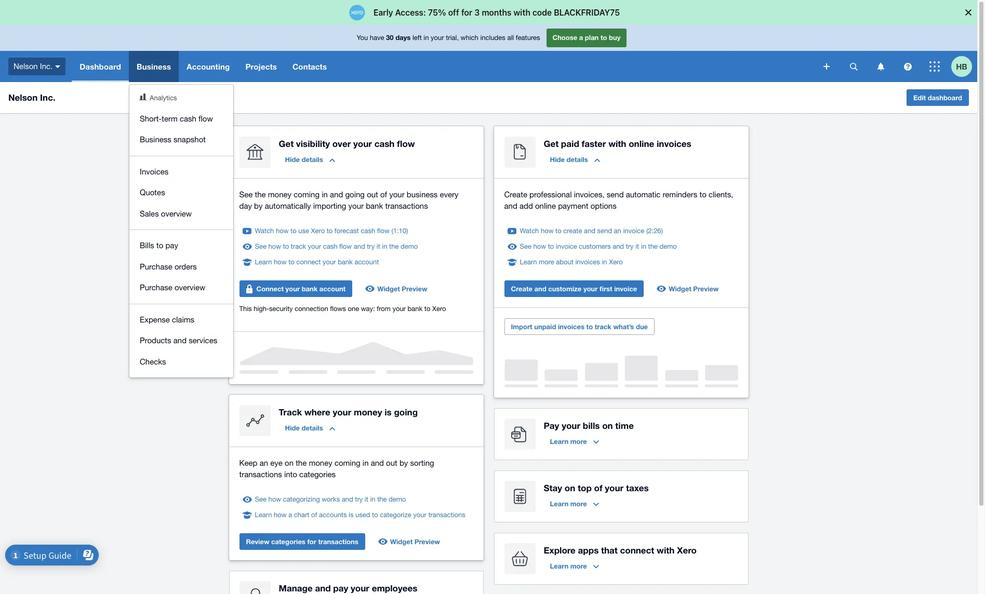 Task type: vqa. For each thing, say whether or not it's contained in the screenshot.
Test within the popup button
no



Task type: locate. For each thing, give the bounding box(es) containing it.
0 vertical spatial on
[[603, 421, 613, 432]]

hide for paid
[[550, 155, 565, 164]]

0 vertical spatial account
[[355, 258, 379, 266]]

see inside see how to invoice customers and try it in the demo link
[[520, 243, 532, 251]]

watch how to create and send an invoice (2:26) link
[[520, 226, 664, 237]]

pay
[[166, 241, 178, 250], [334, 583, 349, 594]]

transactions down business
[[386, 202, 428, 211]]

1 horizontal spatial an
[[614, 227, 622, 235]]

it
[[377, 243, 381, 251], [636, 243, 640, 251], [365, 496, 369, 504]]

navigation
[[72, 51, 817, 378]]

add-ons icon image
[[505, 544, 536, 575]]

to up see how to track your cash flow and try it in the demo
[[327, 227, 333, 235]]

learn more button down "top"
[[544, 496, 606, 513]]

learn down pay
[[550, 438, 569, 446]]

create
[[564, 227, 583, 235]]

1 horizontal spatial out
[[386, 459, 398, 468]]

0 vertical spatial inc.
[[40, 62, 53, 71]]

1 vertical spatial send
[[598, 227, 613, 235]]

online right faster
[[629, 138, 655, 149]]

cash
[[180, 114, 197, 123], [375, 138, 395, 149], [361, 227, 376, 235], [323, 243, 338, 251]]

for
[[308, 538, 317, 547]]

it right customers
[[636, 243, 640, 251]]

and inside list box
[[174, 336, 187, 345]]

out left business
[[367, 190, 378, 199]]

and inside "button"
[[535, 285, 547, 293]]

bank right importing
[[366, 202, 383, 211]]

create
[[505, 190, 528, 199], [511, 285, 533, 293]]

2 learn more button from the top
[[544, 496, 606, 513]]

quotes link
[[129, 183, 233, 204]]

navigation containing dashboard
[[72, 51, 817, 378]]

transactions
[[386, 202, 428, 211], [239, 471, 282, 479], [429, 512, 466, 520], [318, 538, 359, 547]]

taxes icon image
[[505, 482, 536, 513]]

details down the visibility
[[302, 155, 323, 164]]

connection
[[295, 305, 329, 313]]

bank inside see the money coming in and going out of your business every day by automatically importing your bank transactions
[[366, 202, 383, 211]]

account up flows
[[320, 285, 346, 293]]

0 vertical spatial purchase
[[140, 262, 173, 271]]

snapshot
[[174, 135, 206, 144]]

track left what's
[[595, 323, 612, 331]]

0 vertical spatial nelson
[[14, 62, 38, 71]]

invoices link
[[129, 161, 233, 183]]

to inside button
[[587, 323, 593, 331]]

1 horizontal spatial coming
[[335, 459, 361, 468]]

get left the visibility
[[279, 138, 294, 149]]

1 horizontal spatial pay
[[334, 583, 349, 594]]

and left sorting
[[371, 459, 384, 468]]

connect right 'that' in the bottom right of the page
[[621, 546, 655, 556]]

business for business
[[137, 62, 171, 71]]

to right bills
[[156, 241, 163, 250]]

hb button
[[952, 51, 978, 82]]

trial,
[[446, 34, 459, 42]]

plan
[[585, 33, 599, 42]]

0 vertical spatial going
[[346, 190, 365, 199]]

how inside learn how a chart of accounts is used to categorize your transactions link
[[274, 512, 287, 520]]

your inside see how to track your cash flow and try it in the demo link
[[308, 243, 321, 251]]

how inside see how to track your cash flow and try it in the demo link
[[269, 243, 281, 251]]

0 vertical spatial a
[[580, 33, 584, 42]]

explore
[[544, 546, 576, 556]]

transactions inside keep an eye on the money coming in and out by sorting transactions into categories
[[239, 471, 282, 479]]

0 horizontal spatial get
[[279, 138, 294, 149]]

hide down track
[[285, 424, 300, 433]]

hide details button for where
[[279, 420, 341, 437]]

1 horizontal spatial watch
[[520, 227, 539, 235]]

see for see the money coming in and going out of your business every day by automatically importing your bank transactions
[[239, 190, 253, 199]]

1 learn more from the top
[[550, 438, 588, 446]]

transactions right 'for'
[[318, 538, 359, 547]]

details for paid
[[567, 155, 588, 164]]

2 horizontal spatial of
[[595, 483, 603, 494]]

checks link
[[129, 352, 233, 373]]

1 horizontal spatial money
[[309, 459, 333, 468]]

1 vertical spatial out
[[386, 459, 398, 468]]

a
[[580, 33, 584, 42], [289, 512, 292, 520]]

list box
[[129, 85, 233, 378]]

connect inside "link"
[[297, 258, 321, 266]]

your inside "learn how to connect your bank account" "link"
[[323, 258, 336, 266]]

edit dashboard button
[[907, 89, 970, 106]]

your right categorize
[[414, 512, 427, 520]]

unpaid
[[535, 323, 557, 331]]

your left first
[[584, 285, 598, 293]]

in inside the 'learn more about invoices in xero' link
[[602, 258, 608, 266]]

create inside "button"
[[511, 285, 533, 293]]

your down see how to track your cash flow and try it in the demo link at the left top
[[323, 258, 336, 266]]

cash inside "link"
[[361, 227, 376, 235]]

business button
[[129, 51, 179, 82]]

watch down automatically
[[255, 227, 274, 235]]

of left business
[[381, 190, 387, 199]]

learn up connect
[[255, 258, 272, 266]]

contacts
[[293, 62, 327, 71]]

account inside "button"
[[320, 285, 346, 293]]

3 learn more from the top
[[550, 563, 588, 571]]

invoices right unpaid
[[559, 323, 585, 331]]

transactions down keep
[[239, 471, 282, 479]]

invoices up reminders
[[657, 138, 692, 149]]

to
[[601, 33, 608, 42], [700, 190, 707, 199], [291, 227, 297, 235], [327, 227, 333, 235], [556, 227, 562, 235], [156, 241, 163, 250], [283, 243, 289, 251], [548, 243, 554, 251], [289, 258, 295, 266], [425, 305, 431, 313], [587, 323, 593, 331], [372, 512, 378, 520]]

1 vertical spatial purchase
[[140, 283, 173, 292]]

1 vertical spatial categories
[[272, 538, 306, 547]]

sales overview
[[140, 209, 192, 218]]

watch inside "link"
[[255, 227, 274, 235]]

1 purchase from the top
[[140, 262, 173, 271]]

watch
[[255, 227, 274, 235], [520, 227, 539, 235]]

1 horizontal spatial account
[[355, 258, 379, 266]]

on up into
[[285, 459, 294, 468]]

how inside "learn how to connect your bank account" "link"
[[274, 258, 287, 266]]

create for create professional invoices, send automatic reminders to clients, and add online payment options
[[505, 190, 528, 199]]

0 horizontal spatial online
[[536, 202, 556, 211]]

learn more button for your
[[544, 434, 606, 450]]

2 horizontal spatial on
[[603, 421, 613, 432]]

2 purchase from the top
[[140, 283, 173, 292]]

learn more for on
[[550, 500, 588, 509]]

2 vertical spatial of
[[312, 512, 317, 520]]

on inside keep an eye on the money coming in and out by sorting transactions into categories
[[285, 459, 294, 468]]

the
[[255, 190, 266, 199], [390, 243, 399, 251], [649, 243, 658, 251], [296, 459, 307, 468], [378, 496, 387, 504]]

create inside "create professional invoices, send automatic reminders to clients, and add online payment options"
[[505, 190, 528, 199]]

on for time
[[603, 421, 613, 432]]

importing
[[313, 202, 347, 211]]

0 vertical spatial learn more button
[[544, 434, 606, 450]]

purchase down bills to pay
[[140, 262, 173, 271]]

learn how a chart of accounts is used to categorize your transactions link
[[255, 511, 466, 521]]

0 vertical spatial coming
[[294, 190, 320, 199]]

money up see how categorizing works and try it in the demo
[[309, 459, 333, 468]]

1 vertical spatial with
[[657, 546, 675, 556]]

learn how to connect your bank account link
[[255, 257, 379, 268]]

0 vertical spatial an
[[614, 227, 622, 235]]

2 vertical spatial invoice
[[615, 285, 638, 293]]

by
[[254, 202, 263, 211], [400, 459, 408, 468]]

0 horizontal spatial a
[[289, 512, 292, 520]]

1 vertical spatial learn more
[[550, 500, 588, 509]]

how inside see how to invoice customers and try it in the demo link
[[534, 243, 547, 251]]

1 horizontal spatial connect
[[621, 546, 655, 556]]

your inside you have 30 days left in your trial, which includes all features
[[431, 34, 444, 42]]

money inside keep an eye on the money coming in and out by sorting transactions into categories
[[309, 459, 333, 468]]

pay right the manage
[[334, 583, 349, 594]]

details down where
[[302, 424, 323, 433]]

of right chart
[[312, 512, 317, 520]]

1 vertical spatial a
[[289, 512, 292, 520]]

checks
[[140, 358, 166, 366]]

track down use
[[291, 243, 306, 251]]

nelson inc. button
[[0, 51, 72, 82]]

have
[[370, 34, 385, 42]]

track where your money is going
[[279, 407, 418, 418]]

hide details down the visibility
[[285, 155, 323, 164]]

business down short-
[[140, 135, 172, 144]]

expense claims
[[140, 315, 195, 324]]

to left what's
[[587, 323, 593, 331]]

try up the learn how a chart of accounts is used to categorize your transactions
[[355, 496, 363, 504]]

2 get from the left
[[544, 138, 559, 149]]

online down professional
[[536, 202, 556, 211]]

0 vertical spatial categories
[[300, 471, 336, 479]]

it up used
[[365, 496, 369, 504]]

how
[[276, 227, 289, 235], [541, 227, 554, 235], [269, 243, 281, 251], [534, 243, 547, 251], [274, 258, 287, 266], [269, 496, 281, 504], [274, 512, 287, 520]]

out inside keep an eye on the money coming in and out by sorting transactions into categories
[[386, 459, 398, 468]]

money right where
[[354, 407, 382, 418]]

1 vertical spatial create
[[511, 285, 533, 293]]

see for see how categorizing works and try it in the demo
[[255, 496, 267, 504]]

analytics
[[150, 94, 177, 102]]

buy
[[610, 33, 621, 42]]

watch how to use xero to forecast cash flow (1:10)
[[255, 227, 408, 235]]

connect
[[297, 258, 321, 266], [621, 546, 655, 556]]

2 vertical spatial money
[[309, 459, 333, 468]]

1 horizontal spatial try
[[367, 243, 375, 251]]

dialog
[[0, 0, 986, 25]]

in inside you have 30 days left in your trial, which includes all features
[[424, 34, 429, 42]]

try down 'watch how to use xero to forecast cash flow (1:10)' "link"
[[367, 243, 375, 251]]

out inside see the money coming in and going out of your business every day by automatically importing your bank transactions
[[367, 190, 378, 199]]

nelson inc. inside popup button
[[14, 62, 53, 71]]

visibility
[[296, 138, 330, 149]]

payment
[[559, 202, 589, 211]]

business inside "link"
[[140, 135, 172, 144]]

widget for invoices
[[669, 285, 692, 293]]

2 vertical spatial learn more button
[[544, 559, 606, 575]]

purchase overview
[[140, 283, 206, 292]]

create up add
[[505, 190, 528, 199]]

0 vertical spatial online
[[629, 138, 655, 149]]

1 watch from the left
[[255, 227, 274, 235]]

1 vertical spatial on
[[285, 459, 294, 468]]

business
[[137, 62, 171, 71], [140, 135, 172, 144]]

track money icon image
[[239, 406, 271, 437]]

pay for to
[[166, 241, 178, 250]]

how for create
[[541, 227, 554, 235]]

on left "top"
[[565, 483, 576, 494]]

1 vertical spatial money
[[354, 407, 382, 418]]

bills icon image
[[505, 419, 536, 450]]

bank up the connection at the bottom of page
[[302, 285, 318, 293]]

0 horizontal spatial is
[[349, 512, 354, 520]]

hide details down paid
[[550, 155, 588, 164]]

0 horizontal spatial it
[[365, 496, 369, 504]]

list box containing short-term cash flow
[[129, 85, 233, 378]]

how inside the watch how to create and send an invoice (2:26) link
[[541, 227, 554, 235]]

to left use
[[291, 227, 297, 235]]

hide details button for visibility
[[279, 151, 341, 168]]

employees
[[372, 583, 418, 594]]

and down expense claims link
[[174, 336, 187, 345]]

money up automatically
[[268, 190, 292, 199]]

banking preview line graph image
[[239, 343, 473, 374]]

and right customers
[[613, 243, 625, 251]]

out left sorting
[[386, 459, 398, 468]]

svg image
[[930, 61, 941, 72], [851, 63, 858, 70], [878, 63, 885, 70], [905, 63, 912, 70], [824, 63, 830, 70], [55, 65, 60, 68]]

banner containing hb
[[0, 25, 978, 378]]

to up connect your bank account "button"
[[289, 258, 295, 266]]

0 vertical spatial track
[[291, 243, 306, 251]]

see for see how to invoice customers and try it in the demo
[[520, 243, 532, 251]]

learn more
[[550, 438, 588, 446], [550, 500, 588, 509], [550, 563, 588, 571]]

details for visibility
[[302, 155, 323, 164]]

0 vertical spatial money
[[268, 190, 292, 199]]

short-term cash flow link
[[129, 108, 233, 129]]

1 horizontal spatial is
[[385, 407, 392, 418]]

see down add
[[520, 243, 532, 251]]

0 vertical spatial create
[[505, 190, 528, 199]]

learn more down explore
[[550, 563, 588, 571]]

to right the from
[[425, 305, 431, 313]]

by left sorting
[[400, 459, 408, 468]]

your up learn how to connect your bank account
[[308, 243, 321, 251]]

1 horizontal spatial by
[[400, 459, 408, 468]]

banking icon image
[[239, 137, 271, 168]]

invoice left (2:26)
[[624, 227, 645, 235]]

and up importing
[[330, 190, 343, 199]]

1 horizontal spatial on
[[565, 483, 576, 494]]

bank right the from
[[408, 305, 423, 313]]

0 vertical spatial nelson inc.
[[14, 62, 53, 71]]

term
[[162, 114, 178, 123]]

categories left 'for'
[[272, 538, 306, 547]]

0 vertical spatial of
[[381, 190, 387, 199]]

0 vertical spatial learn more
[[550, 438, 588, 446]]

2 horizontal spatial try
[[626, 243, 634, 251]]

business up header chart icon
[[137, 62, 171, 71]]

categories inside button
[[272, 538, 306, 547]]

your left employees
[[351, 583, 370, 594]]

going
[[346, 190, 365, 199], [394, 407, 418, 418]]

an up see how to invoice customers and try it in the demo
[[614, 227, 622, 235]]

see inside see how categorizing works and try it in the demo link
[[255, 496, 267, 504]]

learn more button for apps
[[544, 559, 606, 575]]

0 horizontal spatial money
[[268, 190, 292, 199]]

widget preview button for flow
[[361, 281, 434, 297]]

cash right forecast
[[361, 227, 376, 235]]

widget
[[378, 285, 400, 293], [669, 285, 692, 293], [390, 538, 413, 547]]

invoices
[[657, 138, 692, 149], [576, 258, 601, 266], [559, 323, 585, 331]]

watch for get visibility over your cash flow
[[255, 227, 274, 235]]

the up automatically
[[255, 190, 266, 199]]

sales overview link
[[129, 204, 233, 225]]

demo down (2:26)
[[660, 243, 677, 251]]

2 vertical spatial invoices
[[559, 323, 585, 331]]

how inside see how categorizing works and try it in the demo link
[[269, 496, 281, 504]]

it down 'watch how to use xero to forecast cash flow (1:10)' "link"
[[377, 243, 381, 251]]

connect up connect your bank account
[[297, 258, 321, 266]]

see inside see how to track your cash flow and try it in the demo link
[[255, 243, 267, 251]]

0 vertical spatial overview
[[161, 209, 192, 218]]

purchase down purchase orders
[[140, 283, 173, 292]]

group
[[129, 85, 233, 378]]

create up import
[[511, 285, 533, 293]]

banner
[[0, 25, 978, 378]]

0 vertical spatial with
[[609, 138, 627, 149]]

forecast
[[335, 227, 359, 235]]

1 horizontal spatial of
[[381, 190, 387, 199]]

0 horizontal spatial an
[[260, 459, 268, 468]]

0 horizontal spatial on
[[285, 459, 294, 468]]

0 vertical spatial is
[[385, 407, 392, 418]]

1 vertical spatial learn more button
[[544, 496, 606, 513]]

by right day
[[254, 202, 263, 211]]

group inside navigation
[[129, 85, 233, 378]]

invoices icon image
[[505, 137, 536, 168]]

by inside keep an eye on the money coming in and out by sorting transactions into categories
[[400, 459, 408, 468]]

send up see how to invoice customers and try it in the demo
[[598, 227, 613, 235]]

0 horizontal spatial coming
[[294, 190, 320, 199]]

how inside 'watch how to use xero to forecast cash flow (1:10)' "link"
[[276, 227, 289, 235]]

high-
[[254, 305, 269, 313]]

how for track
[[269, 243, 281, 251]]

of right "top"
[[595, 483, 603, 494]]

1 vertical spatial invoices
[[576, 258, 601, 266]]

0 horizontal spatial going
[[346, 190, 365, 199]]

preview for get paid faster with online invoices
[[694, 285, 719, 293]]

choose a plan to buy
[[553, 33, 621, 42]]

2 watch from the left
[[520, 227, 539, 235]]

bills to pay
[[140, 241, 178, 250]]

overview for purchase overview
[[175, 283, 206, 292]]

coming up works
[[335, 459, 361, 468]]

(2:26)
[[647, 227, 664, 235]]

pay
[[544, 421, 560, 432]]

3 learn more button from the top
[[544, 559, 606, 575]]

quotes
[[140, 188, 165, 197]]

1 horizontal spatial it
[[377, 243, 381, 251]]

inc. inside nelson inc. popup button
[[40, 62, 53, 71]]

0 horizontal spatial with
[[609, 138, 627, 149]]

0 horizontal spatial track
[[291, 243, 306, 251]]

invoices inside button
[[559, 323, 585, 331]]

accounting
[[187, 62, 230, 71]]

your inside connect your bank account "button"
[[286, 285, 300, 293]]

1 vertical spatial overview
[[175, 283, 206, 292]]

hide for visibility
[[285, 155, 300, 164]]

get left paid
[[544, 138, 559, 149]]

expense
[[140, 315, 170, 324]]

account down see how to track your cash flow and try it in the demo link at the left top
[[355, 258, 379, 266]]

1 get from the left
[[279, 138, 294, 149]]

nelson
[[14, 62, 38, 71], [8, 92, 38, 103]]

widget preview
[[378, 285, 428, 293], [669, 285, 719, 293], [390, 538, 440, 547]]

0 horizontal spatial out
[[367, 190, 378, 199]]

0 vertical spatial out
[[367, 190, 378, 199]]

business inside popup button
[[137, 62, 171, 71]]

overview down the quotes link
[[161, 209, 192, 218]]

out
[[367, 190, 378, 199], [386, 459, 398, 468]]

2 learn more from the top
[[550, 500, 588, 509]]

learn more button
[[544, 434, 606, 450], [544, 496, 606, 513], [544, 559, 606, 575]]

1 vertical spatial connect
[[621, 546, 655, 556]]

pay inside 'link'
[[166, 241, 178, 250]]

0 vertical spatial connect
[[297, 258, 321, 266]]

0 vertical spatial pay
[[166, 241, 178, 250]]

1 vertical spatial pay
[[334, 583, 349, 594]]

a inside learn how a chart of accounts is used to categorize your transactions link
[[289, 512, 292, 520]]

0 vertical spatial send
[[607, 190, 624, 199]]

send inside "create professional invoices, send automatic reminders to clients, and add online payment options"
[[607, 190, 624, 199]]

projects
[[246, 62, 277, 71]]

coming inside keep an eye on the money coming in and out by sorting transactions into categories
[[335, 459, 361, 468]]

try right customers
[[626, 243, 634, 251]]

invoice up about
[[556, 243, 578, 251]]

1 vertical spatial going
[[394, 407, 418, 418]]

2 horizontal spatial money
[[354, 407, 382, 418]]

1 horizontal spatial track
[[595, 323, 612, 331]]

more for apps
[[571, 563, 588, 571]]

hide details button down where
[[279, 420, 341, 437]]

details for where
[[302, 424, 323, 433]]

1 vertical spatial an
[[260, 459, 268, 468]]

chart
[[294, 512, 310, 520]]

to inside "create professional invoices, send automatic reminders to clients, and add online payment options"
[[700, 190, 707, 199]]

how for works
[[269, 496, 281, 504]]

and right works
[[342, 496, 353, 504]]

in inside keep an eye on the money coming in and out by sorting transactions into categories
[[363, 459, 369, 468]]

1 vertical spatial account
[[320, 285, 346, 293]]

0 vertical spatial business
[[137, 62, 171, 71]]

hide down the visibility
[[285, 155, 300, 164]]

1 horizontal spatial get
[[544, 138, 559, 149]]

hide details button down the visibility
[[279, 151, 341, 168]]

1 vertical spatial nelson
[[8, 92, 38, 103]]

pay your bills on time
[[544, 421, 634, 432]]

pay for and
[[334, 583, 349, 594]]

learn more button down the apps
[[544, 559, 606, 575]]

track
[[291, 243, 306, 251], [595, 323, 612, 331]]

0 horizontal spatial by
[[254, 202, 263, 211]]

you
[[357, 34, 368, 42]]

to up learn how to connect your bank account
[[283, 243, 289, 251]]

categories inside keep an eye on the money coming in and out by sorting transactions into categories
[[300, 471, 336, 479]]

1 vertical spatial by
[[400, 459, 408, 468]]

learn more for apps
[[550, 563, 588, 571]]

on right bills
[[603, 421, 613, 432]]

0 horizontal spatial connect
[[297, 258, 321, 266]]

eye
[[271, 459, 283, 468]]

see up connect
[[255, 243, 267, 251]]

see inside see the money coming in and going out of your business every day by automatically importing your bank transactions
[[239, 190, 253, 199]]

hide details button down paid
[[544, 151, 607, 168]]

overview
[[161, 209, 192, 218], [175, 283, 206, 292]]

1 vertical spatial of
[[595, 483, 603, 494]]

faster
[[582, 138, 607, 149]]

a left plan
[[580, 33, 584, 42]]

group containing short-term cash flow
[[129, 85, 233, 378]]

0 horizontal spatial try
[[355, 496, 363, 504]]

1 learn more button from the top
[[544, 434, 606, 450]]

your left taxes
[[605, 483, 624, 494]]

details
[[302, 155, 323, 164], [567, 155, 588, 164], [302, 424, 323, 433]]

more for on
[[571, 500, 588, 509]]



Task type: describe. For each thing, give the bounding box(es) containing it.
time
[[616, 421, 634, 432]]

claims
[[172, 315, 195, 324]]

where
[[305, 407, 331, 418]]

your right over
[[354, 138, 372, 149]]

transactions inside see the money coming in and going out of your business every day by automatically importing your bank transactions
[[386, 202, 428, 211]]

xero inside "link"
[[311, 227, 325, 235]]

the inside see the money coming in and going out of your business every day by automatically importing your bank transactions
[[255, 190, 266, 199]]

2 horizontal spatial it
[[636, 243, 640, 251]]

learn up review
[[255, 512, 272, 520]]

see for see how to track your cash flow and try it in the demo
[[255, 243, 267, 251]]

projects button
[[238, 51, 285, 82]]

employees icon image
[[239, 582, 271, 595]]

learn how a chart of accounts is used to categorize your transactions
[[255, 512, 466, 520]]

from
[[377, 305, 391, 313]]

of inside see the money coming in and going out of your business every day by automatically importing your bank transactions
[[381, 190, 387, 199]]

this high-security connection flows one way: from your bank to xero
[[239, 305, 446, 313]]

(1:10)
[[392, 227, 408, 235]]

paid
[[562, 138, 580, 149]]

hide details for where
[[285, 424, 323, 433]]

hide details for paid
[[550, 155, 588, 164]]

demo down "(1:10)" in the left of the page
[[401, 243, 418, 251]]

and inside keep an eye on the money coming in and out by sorting transactions into categories
[[371, 459, 384, 468]]

your inside the "create and customize your first invoice" "button"
[[584, 285, 598, 293]]

more left about
[[539, 258, 555, 266]]

preview for get visibility over your cash flow
[[402, 285, 428, 293]]

taxes
[[627, 483, 649, 494]]

invoices preview bar graph image
[[505, 356, 739, 388]]

30
[[386, 33, 394, 42]]

widget for flow
[[378, 285, 400, 293]]

transactions inside button
[[318, 538, 359, 547]]

by inside see the money coming in and going out of your business every day by automatically importing your bank transactions
[[254, 202, 263, 211]]

your right the from
[[393, 305, 406, 313]]

how for invoice
[[534, 243, 547, 251]]

hide details button for paid
[[544, 151, 607, 168]]

your left business
[[390, 190, 405, 199]]

demo up categorize
[[389, 496, 406, 504]]

get visibility over your cash flow
[[279, 138, 415, 149]]

hide for where
[[285, 424, 300, 433]]

0 vertical spatial invoice
[[624, 227, 645, 235]]

dashboard
[[929, 94, 963, 102]]

keep an eye on the money coming in and out by sorting transactions into categories
[[239, 459, 435, 479]]

days
[[396, 33, 411, 42]]

reminders
[[663, 190, 698, 199]]

learn more for your
[[550, 438, 588, 446]]

invoices,
[[574, 190, 605, 199]]

which
[[461, 34, 479, 42]]

in inside see how to invoice customers and try it in the demo link
[[642, 243, 647, 251]]

account inside "link"
[[355, 258, 379, 266]]

learn down explore
[[550, 563, 569, 571]]

how for connect
[[274, 258, 287, 266]]

short-term cash flow
[[140, 114, 213, 123]]

1 vertical spatial invoice
[[556, 243, 578, 251]]

1 vertical spatial is
[[349, 512, 354, 520]]

to left buy
[[601, 33, 608, 42]]

how for use
[[276, 227, 289, 235]]

contacts button
[[285, 51, 335, 82]]

what's
[[614, 323, 635, 331]]

the down "(1:10)" in the left of the page
[[390, 243, 399, 251]]

includes
[[481, 34, 506, 42]]

create professional invoices, send automatic reminders to clients, and add online payment options
[[505, 190, 734, 211]]

and down forecast
[[354, 243, 365, 251]]

see how to track your cash flow and try it in the demo
[[255, 243, 418, 251]]

hb
[[957, 62, 968, 71]]

security
[[269, 305, 293, 313]]

products
[[140, 336, 171, 345]]

stay on top of your taxes
[[544, 483, 649, 494]]

over
[[333, 138, 351, 149]]

every
[[440, 190, 459, 199]]

nelson inside popup button
[[14, 62, 38, 71]]

in inside see how categorizing works and try it in the demo link
[[370, 496, 376, 504]]

2 vertical spatial on
[[565, 483, 576, 494]]

connect for your
[[297, 258, 321, 266]]

in inside see how to track your cash flow and try it in the demo link
[[382, 243, 388, 251]]

track inside button
[[595, 323, 612, 331]]

professional
[[530, 190, 572, 199]]

your right where
[[333, 407, 352, 418]]

categorize
[[380, 512, 412, 520]]

purchase for purchase overview
[[140, 283, 173, 292]]

how for chart
[[274, 512, 287, 520]]

flow inside short-term cash flow link
[[199, 114, 213, 123]]

apps
[[579, 546, 599, 556]]

first
[[600, 285, 613, 293]]

you have 30 days left in your trial, which includes all features
[[357, 33, 541, 42]]

import unpaid invoices to track what's due button
[[505, 319, 655, 335]]

cash right term in the left top of the page
[[180, 114, 197, 123]]

import unpaid invoices to track what's due
[[511, 323, 649, 331]]

the inside keep an eye on the money coming in and out by sorting transactions into categories
[[296, 459, 307, 468]]

widget preview button for invoices
[[653, 281, 726, 297]]

the down (2:26)
[[649, 243, 658, 251]]

business for business snapshot
[[140, 135, 172, 144]]

and inside see the money coming in and going out of your business every day by automatically importing your bank transactions
[[330, 190, 343, 199]]

invoices
[[140, 167, 169, 176]]

to left create
[[556, 227, 562, 235]]

0 vertical spatial invoices
[[657, 138, 692, 149]]

used
[[356, 512, 371, 520]]

hide details for visibility
[[285, 155, 323, 164]]

see how to invoice customers and try it in the demo
[[520, 243, 677, 251]]

bank inside "learn how to connect your bank account" "link"
[[338, 258, 353, 266]]

see how categorizing works and try it in the demo
[[255, 496, 406, 504]]

dashboard
[[80, 62, 121, 71]]

top
[[578, 483, 592, 494]]

in inside see the money coming in and going out of your business every day by automatically importing your bank transactions
[[322, 190, 328, 199]]

left
[[413, 34, 422, 42]]

your right importing
[[349, 202, 364, 211]]

money inside see the money coming in and going out of your business every day by automatically importing your bank transactions
[[268, 190, 292, 199]]

more for your
[[571, 438, 588, 446]]

connect your bank account
[[257, 285, 346, 293]]

your inside learn how a chart of accounts is used to categorize your transactions link
[[414, 512, 427, 520]]

connect
[[257, 285, 284, 293]]

purchase overview link
[[129, 278, 233, 299]]

an inside keep an eye on the money coming in and out by sorting transactions into categories
[[260, 459, 268, 468]]

1 vertical spatial inc.
[[40, 92, 55, 103]]

customize
[[549, 285, 582, 293]]

create for create and customize your first invoice
[[511, 285, 533, 293]]

works
[[322, 496, 340, 504]]

widget preview for invoices
[[669, 285, 719, 293]]

one
[[348, 305, 359, 313]]

purchase orders
[[140, 262, 197, 271]]

online inside "create professional invoices, send automatic reminders to clients, and add online payment options"
[[536, 202, 556, 211]]

purchase for purchase orders
[[140, 262, 173, 271]]

to up the learn more about invoices in xero at top
[[548, 243, 554, 251]]

connect your bank account button
[[239, 281, 353, 297]]

1 horizontal spatial with
[[657, 546, 675, 556]]

flow inside see how to track your cash flow and try it in the demo link
[[340, 243, 352, 251]]

flow inside 'watch how to use xero to forecast cash flow (1:10)' "link"
[[377, 227, 390, 235]]

choose
[[553, 33, 578, 42]]

on for the
[[285, 459, 294, 468]]

widget preview for flow
[[378, 285, 428, 293]]

bills to pay link
[[129, 236, 233, 257]]

learn inside "link"
[[255, 258, 272, 266]]

business
[[407, 190, 438, 199]]

manage and pay your employees
[[279, 583, 418, 594]]

learn left about
[[520, 258, 537, 266]]

get paid faster with online invoices
[[544, 138, 692, 149]]

purchase orders link
[[129, 257, 233, 278]]

see how to track your cash flow and try it in the demo link
[[255, 242, 418, 252]]

sorting
[[411, 459, 435, 468]]

and up customers
[[585, 227, 596, 235]]

learn more button for on
[[544, 496, 606, 513]]

watch for get paid faster with online invoices
[[520, 227, 539, 235]]

features
[[516, 34, 541, 42]]

short-
[[140, 114, 162, 123]]

business snapshot link
[[129, 129, 233, 151]]

import
[[511, 323, 533, 331]]

learn down stay
[[550, 500, 569, 509]]

review
[[246, 538, 270, 547]]

edit
[[914, 94, 927, 102]]

clients,
[[709, 190, 734, 199]]

coming inside see the money coming in and going out of your business every day by automatically importing your bank transactions
[[294, 190, 320, 199]]

products and services
[[140, 336, 217, 345]]

get for get visibility over your cash flow
[[279, 138, 294, 149]]

to inside 'link'
[[156, 241, 163, 250]]

the up categorize
[[378, 496, 387, 504]]

and inside "create professional invoices, send automatic reminders to clients, and add online payment options"
[[505, 202, 518, 211]]

transactions right categorize
[[429, 512, 466, 520]]

get for get paid faster with online invoices
[[544, 138, 559, 149]]

cash down 'watch how to use xero to forecast cash flow (1:10)' "link"
[[323, 243, 338, 251]]

explore apps that connect with xero
[[544, 546, 697, 556]]

1 vertical spatial nelson inc.
[[8, 92, 55, 103]]

going inside see the money coming in and going out of your business every day by automatically importing your bank transactions
[[346, 190, 365, 199]]

accounting button
[[179, 51, 238, 82]]

see the money coming in and going out of your business every day by automatically importing your bank transactions
[[239, 190, 459, 211]]

connect for with
[[621, 546, 655, 556]]

svg image inside nelson inc. popup button
[[55, 65, 60, 68]]

cash right over
[[375, 138, 395, 149]]

0 horizontal spatial of
[[312, 512, 317, 520]]

way:
[[361, 305, 375, 313]]

bills
[[583, 421, 600, 432]]

overview for sales overview
[[161, 209, 192, 218]]

invoice inside "button"
[[615, 285, 638, 293]]

automatically
[[265, 202, 311, 211]]

accounts
[[319, 512, 347, 520]]

1 horizontal spatial a
[[580, 33, 584, 42]]

about
[[557, 258, 574, 266]]

1 horizontal spatial online
[[629, 138, 655, 149]]

to right used
[[372, 512, 378, 520]]

bills
[[140, 241, 154, 250]]

this
[[239, 305, 252, 313]]

your right pay
[[562, 421, 581, 432]]

1 horizontal spatial going
[[394, 407, 418, 418]]

and right the manage
[[315, 583, 331, 594]]

header chart image
[[139, 94, 147, 100]]

bank inside connect your bank account "button"
[[302, 285, 318, 293]]

automatic
[[626, 190, 661, 199]]

learn how to connect your bank account
[[255, 258, 379, 266]]



